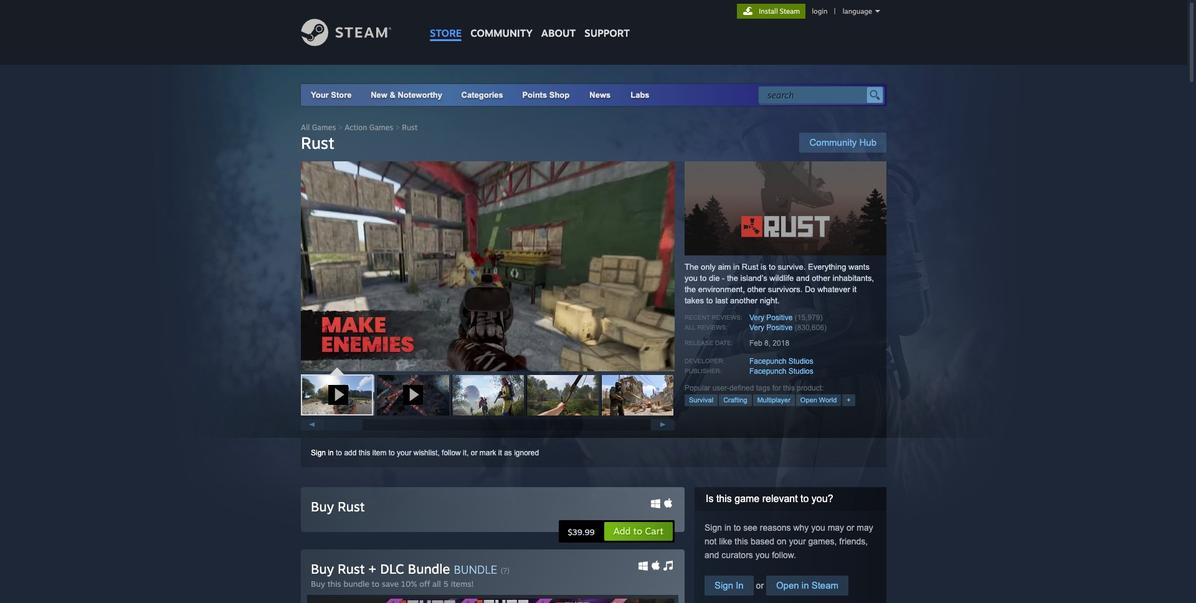 Task type: vqa. For each thing, say whether or not it's contained in the screenshot.
Bundle info
no



Task type: describe. For each thing, give the bounding box(es) containing it.
buy this bundle to save 10% off all 5 items!
[[311, 579, 474, 589]]

you inside the only aim in rust is to survive. everything wants you to die - the island's wildlife and other inhabitants, the environment, other survivors. do whatever it takes to last another night.
[[685, 274, 698, 283]]

in inside the only aim in rust is to survive. everything wants you to die - the island's wildlife and other inhabitants, the environment, other survivors. do whatever it takes to last another night.
[[733, 262, 740, 272]]

wishlist,
[[414, 449, 440, 457]]

all for all reviews:
[[685, 324, 696, 331]]

$39.99
[[568, 527, 595, 537]]

store link
[[426, 0, 466, 45]]

0 vertical spatial the
[[727, 274, 738, 283]]

0 horizontal spatial it
[[498, 449, 502, 457]]

8,
[[765, 339, 771, 348]]

the only aim in rust is to survive. everything wants you to die - the island's wildlife and other inhabitants, the environment, other survivors. do whatever it takes to last another night.
[[685, 262, 874, 305]]

survive.
[[778, 262, 806, 272]]

positive for (830,606)
[[767, 323, 793, 332]]

publisher:
[[685, 368, 722, 374]]

new & noteworthy
[[371, 90, 442, 100]]

community
[[471, 27, 533, 39]]

like
[[719, 536, 732, 546]]

feb
[[750, 339, 762, 348]]

item
[[372, 449, 387, 457]]

aim
[[718, 262, 731, 272]]

inhabitants,
[[833, 274, 874, 283]]

all
[[432, 579, 441, 589]]

categories link
[[461, 90, 503, 100]]

bundle
[[344, 579, 369, 589]]

points shop link
[[512, 84, 580, 106]]

defined
[[730, 384, 754, 393]]

curators
[[722, 550, 753, 560]]

steam inside account menu navigation
[[780, 7, 800, 16]]

positive for (15,979)
[[767, 313, 793, 322]]

1 > from the left
[[338, 123, 343, 132]]

this right add
[[359, 449, 370, 457]]

survivors.
[[768, 285, 803, 294]]

login | language
[[812, 7, 872, 16]]

crafting link
[[719, 394, 752, 406]]

last
[[715, 296, 728, 305]]

1 vertical spatial the
[[685, 285, 696, 294]]

reviews: for very positive (15,979)
[[712, 314, 742, 321]]

is
[[761, 262, 767, 272]]

is
[[706, 493, 714, 504]]

account menu navigation
[[737, 4, 887, 19]]

sign for sign in to add this item to your wishlist, follow it, or mark it as ignored
[[311, 449, 326, 457]]

world
[[819, 396, 837, 404]]

categories
[[461, 90, 503, 100]]

open in steam link
[[766, 576, 849, 596]]

in for open in steam
[[802, 580, 809, 591]]

everything
[[808, 262, 846, 272]]

your store
[[311, 90, 352, 100]]

open for open world
[[801, 396, 817, 404]]

install steam
[[759, 7, 800, 16]]

1 vertical spatial other
[[747, 285, 766, 294]]

shop
[[549, 90, 570, 100]]

news link
[[580, 84, 621, 106]]

link to the steam homepage image
[[301, 19, 411, 46]]

community hub link
[[800, 133, 887, 153]]

2 may from the left
[[857, 523, 873, 533]]

facepunch studios link for publisher:
[[750, 367, 814, 376]]

user-
[[713, 384, 730, 393]]

community
[[810, 137, 857, 148]]

1 may from the left
[[828, 523, 844, 533]]

facepunch for publisher:
[[750, 367, 787, 376]]

this right the for
[[783, 384, 795, 393]]

install
[[759, 7, 778, 16]]

why
[[793, 523, 809, 533]]

add
[[614, 525, 631, 537]]

to right add
[[634, 525, 643, 537]]

studios for developer:
[[789, 357, 814, 366]]

sign in to add this item to your wishlist, follow it, or mark it as ignored
[[311, 449, 539, 457]]

about link
[[537, 0, 580, 42]]

all for all games > action games > rust
[[301, 123, 310, 132]]

survival
[[689, 396, 714, 404]]

rust inside the only aim in rust is to survive. everything wants you to die - the island's wildlife and other inhabitants, the environment, other survivors. do whatever it takes to last another night.
[[742, 262, 759, 272]]

night.
[[760, 296, 780, 305]]

points shop
[[522, 90, 570, 100]]

cart
[[645, 525, 664, 537]]

0 horizontal spatial +
[[369, 561, 376, 577]]

save
[[382, 579, 399, 589]]

very positive (830,606)
[[750, 323, 827, 332]]

facepunch studios for publisher:
[[750, 367, 814, 376]]

release
[[685, 340, 714, 346]]

on
[[777, 536, 787, 546]]

hub
[[860, 137, 877, 148]]

this inside sign in to see reasons why you may or may not like this based on your games, friends, and curators you follow.
[[735, 536, 748, 546]]

10%
[[401, 579, 417, 589]]

sign in
[[715, 580, 744, 591]]

labs
[[631, 90, 650, 100]]

off
[[420, 579, 430, 589]]

friends,
[[840, 536, 868, 546]]

all games link
[[301, 123, 336, 132]]

to right the is
[[769, 262, 776, 272]]

very for very positive (15,979)
[[750, 313, 765, 322]]

island's
[[741, 274, 767, 283]]

sign for sign in
[[715, 580, 733, 591]]

multiplayer link
[[753, 394, 795, 406]]

very positive (15,979)
[[750, 313, 823, 322]]

points
[[522, 90, 547, 100]]

1 horizontal spatial +
[[847, 396, 851, 404]]

open for open in steam
[[776, 580, 799, 591]]

follow
[[442, 449, 461, 457]]

buy rust + dlc bundle bundle (?)
[[311, 561, 510, 577]]

buy rust
[[311, 498, 365, 515]]

rust down add
[[338, 498, 365, 515]]

to left last
[[706, 296, 713, 305]]

product:
[[797, 384, 824, 393]]

multiplayer
[[757, 396, 791, 404]]

global menu navigation
[[426, 0, 634, 45]]

reasons
[[760, 523, 791, 533]]

(15,979)
[[795, 313, 823, 322]]

1 vertical spatial steam
[[812, 580, 839, 591]]

whatever
[[818, 285, 850, 294]]

it,
[[463, 449, 469, 457]]

rust down all games link
[[301, 133, 335, 153]]



Task type: locate. For each thing, give the bounding box(es) containing it.
bundle
[[454, 563, 497, 576]]

(?)
[[501, 566, 510, 576]]

the
[[727, 274, 738, 283], [685, 285, 696, 294]]

new
[[371, 90, 387, 100]]

login
[[812, 7, 828, 16]]

in for sign in to add this item to your wishlist, follow it, or mark it as ignored
[[328, 449, 334, 457]]

2 positive from the top
[[767, 323, 793, 332]]

1 vertical spatial facepunch studios
[[750, 367, 814, 376]]

this
[[783, 384, 795, 393], [359, 449, 370, 457], [716, 493, 732, 504], [735, 536, 748, 546], [328, 579, 341, 589]]

to left see
[[734, 523, 741, 533]]

you down "based"
[[756, 550, 770, 560]]

all reviews:
[[685, 324, 728, 331]]

sign for sign in to see reasons why you may or may not like this based on your games, friends, and curators you follow.
[[705, 523, 722, 533]]

and down not
[[705, 550, 719, 560]]

developer:
[[685, 358, 725, 365]]

rust up bundle
[[338, 561, 365, 577]]

news
[[590, 90, 611, 100]]

may up friends,
[[857, 523, 873, 533]]

facepunch studios for developer:
[[750, 357, 814, 366]]

positive
[[767, 313, 793, 322], [767, 323, 793, 332]]

add to cart
[[614, 525, 664, 537]]

1 horizontal spatial all
[[685, 324, 696, 331]]

+ right world
[[847, 396, 851, 404]]

1 vertical spatial reviews:
[[697, 324, 728, 331]]

buy for buy rust
[[311, 498, 334, 515]]

1 vertical spatial or
[[847, 523, 855, 533]]

1 vertical spatial very
[[750, 323, 765, 332]]

or up friends,
[[847, 523, 855, 533]]

steam down games,
[[812, 580, 839, 591]]

the
[[685, 262, 699, 272]]

and inside the only aim in rust is to survive. everything wants you to die - the island's wildlife and other inhabitants, the environment, other survivors. do whatever it takes to last another night.
[[796, 274, 810, 283]]

reviews: down last
[[712, 314, 742, 321]]

other
[[812, 274, 831, 283], [747, 285, 766, 294]]

in
[[736, 580, 744, 591]]

in right aim
[[733, 262, 740, 272]]

in left add
[[328, 449, 334, 457]]

the right -
[[727, 274, 738, 283]]

reviews: down recent reviews:
[[697, 324, 728, 331]]

store
[[331, 90, 352, 100]]

it inside the only aim in rust is to survive. everything wants you to die - the island's wildlife and other inhabitants, the environment, other survivors. do whatever it takes to last another night.
[[853, 285, 857, 294]]

0 vertical spatial +
[[847, 396, 851, 404]]

facepunch studios link down "2018"
[[750, 357, 814, 366]]

facepunch up tags at the right bottom of page
[[750, 367, 787, 376]]

rust down new & noteworthy link
[[402, 123, 418, 132]]

2 facepunch studios from the top
[[750, 367, 814, 376]]

studios up product:
[[789, 367, 814, 376]]

1 vertical spatial positive
[[767, 323, 793, 332]]

&
[[390, 90, 396, 100]]

in for sign in to see reasons why you may or may not like this based on your games, friends, and curators you follow.
[[725, 523, 731, 533]]

0 horizontal spatial you
[[685, 274, 698, 283]]

> left action
[[338, 123, 343, 132]]

2 > from the left
[[395, 123, 400, 132]]

to right item
[[389, 449, 395, 457]]

1 horizontal spatial steam
[[812, 580, 839, 591]]

1 games from the left
[[312, 123, 336, 132]]

1 vertical spatial all
[[685, 324, 696, 331]]

5
[[443, 579, 449, 589]]

0 vertical spatial positive
[[767, 313, 793, 322]]

0 vertical spatial all
[[301, 123, 310, 132]]

1 vertical spatial sign
[[705, 523, 722, 533]]

to left add
[[336, 449, 342, 457]]

follow.
[[772, 550, 796, 560]]

action games link
[[345, 123, 393, 132]]

see
[[744, 523, 758, 533]]

facepunch down 8,
[[750, 357, 787, 366]]

to left save
[[372, 579, 380, 589]]

your
[[397, 449, 412, 457], [789, 536, 806, 546]]

this left bundle
[[328, 579, 341, 589]]

0 horizontal spatial or
[[471, 449, 478, 457]]

2 very from the top
[[750, 323, 765, 332]]

1 positive from the top
[[767, 313, 793, 322]]

takes
[[685, 296, 704, 305]]

community link
[[466, 0, 537, 45]]

very down night.
[[750, 313, 765, 322]]

0 horizontal spatial your
[[397, 449, 412, 457]]

2 studios from the top
[[789, 367, 814, 376]]

1 vertical spatial your
[[789, 536, 806, 546]]

recent
[[685, 314, 710, 321]]

0 horizontal spatial and
[[705, 550, 719, 560]]

all games > action games > rust
[[301, 123, 418, 132]]

items!
[[451, 579, 474, 589]]

support link
[[580, 0, 634, 42]]

about
[[541, 27, 576, 39]]

login link
[[810, 7, 830, 16]]

0 horizontal spatial all
[[301, 123, 310, 132]]

the up 'takes'
[[685, 285, 696, 294]]

reviews: for very positive (830,606)
[[697, 324, 728, 331]]

0 horizontal spatial games
[[312, 123, 336, 132]]

sign in link
[[705, 576, 754, 596]]

0 vertical spatial very
[[750, 313, 765, 322]]

3 buy from the top
[[311, 579, 325, 589]]

games left action
[[312, 123, 336, 132]]

new & noteworthy link
[[371, 90, 442, 100]]

positive down very positive (15,979)
[[767, 323, 793, 332]]

games,
[[808, 536, 837, 546]]

may up games,
[[828, 523, 844, 533]]

+ left dlc
[[369, 561, 376, 577]]

or
[[471, 449, 478, 457], [847, 523, 855, 533], [754, 581, 766, 591]]

1 horizontal spatial games
[[369, 123, 393, 132]]

open down follow.
[[776, 580, 799, 591]]

noteworthy
[[398, 90, 442, 100]]

sign inside sign in to see reasons why you may or may not like this based on your games, friends, and curators you follow.
[[705, 523, 722, 533]]

1 studios from the top
[[789, 357, 814, 366]]

2 facepunch studios link from the top
[[750, 367, 814, 376]]

2 vertical spatial buy
[[311, 579, 325, 589]]

games right action
[[369, 123, 393, 132]]

sign up not
[[705, 523, 722, 533]]

open down product:
[[801, 396, 817, 404]]

0 vertical spatial other
[[812, 274, 831, 283]]

0 horizontal spatial other
[[747, 285, 766, 294]]

release date:
[[685, 340, 733, 346]]

very for very positive (830,606)
[[750, 323, 765, 332]]

1 vertical spatial facepunch studios link
[[750, 367, 814, 376]]

1 horizontal spatial your
[[789, 536, 806, 546]]

do
[[805, 285, 815, 294]]

2018
[[773, 339, 790, 348]]

2 games from the left
[[369, 123, 393, 132]]

rust up island's in the top right of the page
[[742, 262, 759, 272]]

date:
[[715, 340, 733, 346]]

1 horizontal spatial may
[[857, 523, 873, 533]]

0 vertical spatial facepunch studios link
[[750, 357, 814, 366]]

0 vertical spatial steam
[[780, 7, 800, 16]]

0 vertical spatial you
[[685, 274, 698, 283]]

2 horizontal spatial or
[[847, 523, 855, 533]]

2 horizontal spatial you
[[811, 523, 825, 533]]

your inside sign in to see reasons why you may or may not like this based on your games, friends, and curators you follow.
[[789, 536, 806, 546]]

studios
[[789, 357, 814, 366], [789, 367, 814, 376]]

you down the
[[685, 274, 698, 283]]

1 vertical spatial buy
[[311, 561, 334, 577]]

may
[[828, 523, 844, 533], [857, 523, 873, 533]]

steam right install at the right top of page
[[780, 7, 800, 16]]

2 buy from the top
[[311, 561, 334, 577]]

1 buy from the top
[[311, 498, 334, 515]]

facepunch studios down "2018"
[[750, 357, 814, 366]]

> left 'rust' 'link'
[[395, 123, 400, 132]]

or right in on the right of page
[[754, 581, 766, 591]]

1 very from the top
[[750, 313, 765, 322]]

0 horizontal spatial >
[[338, 123, 343, 132]]

0 horizontal spatial open
[[776, 580, 799, 591]]

1 vertical spatial it
[[498, 449, 502, 457]]

to left you?
[[801, 493, 809, 504]]

other down island's in the top right of the page
[[747, 285, 766, 294]]

in up like
[[725, 523, 731, 533]]

1 vertical spatial studios
[[789, 367, 814, 376]]

sign left add
[[311, 449, 326, 457]]

0 vertical spatial and
[[796, 274, 810, 283]]

1 horizontal spatial and
[[796, 274, 810, 283]]

add
[[344, 449, 357, 457]]

0 horizontal spatial may
[[828, 523, 844, 533]]

your store link
[[311, 90, 352, 100]]

community hub
[[810, 137, 877, 148]]

your left wishlist, on the bottom left
[[397, 449, 412, 457]]

0 vertical spatial or
[[471, 449, 478, 457]]

positive up the very positive (830,606)
[[767, 313, 793, 322]]

and inside sign in to see reasons why you may or may not like this based on your games, friends, and curators you follow.
[[705, 550, 719, 560]]

+
[[847, 396, 851, 404], [369, 561, 376, 577]]

1 facepunch studios from the top
[[750, 357, 814, 366]]

1 vertical spatial facepunch
[[750, 367, 787, 376]]

0 horizontal spatial the
[[685, 285, 696, 294]]

1 horizontal spatial other
[[812, 274, 831, 283]]

tags
[[756, 384, 770, 393]]

based
[[751, 536, 775, 546]]

-
[[722, 274, 725, 283]]

0 horizontal spatial steam
[[780, 7, 800, 16]]

1 vertical spatial open
[[776, 580, 799, 591]]

not
[[705, 536, 717, 546]]

1 horizontal spatial it
[[853, 285, 857, 294]]

0 vertical spatial facepunch
[[750, 357, 787, 366]]

open in steam
[[776, 580, 839, 591]]

and up the do
[[796, 274, 810, 283]]

in inside sign in to see reasons why you may or may not like this based on your games, friends, and curators you follow.
[[725, 523, 731, 533]]

1 horizontal spatial open
[[801, 396, 817, 404]]

1 horizontal spatial the
[[727, 274, 738, 283]]

or inside sign in to see reasons why you may or may not like this based on your games, friends, and curators you follow.
[[847, 523, 855, 533]]

other down everything
[[812, 274, 831, 283]]

it left as
[[498, 449, 502, 457]]

1 horizontal spatial >
[[395, 123, 400, 132]]

facepunch studios link
[[750, 357, 814, 366], [750, 367, 814, 376]]

studios down "2018"
[[789, 357, 814, 366]]

0 vertical spatial studios
[[789, 357, 814, 366]]

facepunch for developer:
[[750, 357, 787, 366]]

die
[[709, 274, 720, 283]]

0 vertical spatial reviews:
[[712, 314, 742, 321]]

2 vertical spatial sign
[[715, 580, 733, 591]]

or right it,
[[471, 449, 478, 457]]

1 horizontal spatial you
[[756, 550, 770, 560]]

0 vertical spatial sign
[[311, 449, 326, 457]]

facepunch studios link up the for
[[750, 367, 814, 376]]

recent reviews:
[[685, 314, 742, 321]]

only
[[701, 262, 716, 272]]

store
[[430, 27, 462, 39]]

0 vertical spatial open
[[801, 396, 817, 404]]

your down why
[[789, 536, 806, 546]]

0 vertical spatial buy
[[311, 498, 334, 515]]

2 vertical spatial you
[[756, 550, 770, 560]]

this up curators at the right of page
[[735, 536, 748, 546]]

all
[[301, 123, 310, 132], [685, 324, 696, 331]]

to left die at the right top
[[700, 274, 707, 283]]

this right is
[[716, 493, 732, 504]]

facepunch studios link for developer:
[[750, 357, 814, 366]]

to
[[769, 262, 776, 272], [700, 274, 707, 283], [706, 296, 713, 305], [336, 449, 342, 457], [389, 449, 395, 457], [801, 493, 809, 504], [734, 523, 741, 533], [634, 525, 643, 537], [372, 579, 380, 589]]

sign left in on the right of page
[[715, 580, 733, 591]]

1 vertical spatial and
[[705, 550, 719, 560]]

0 vertical spatial your
[[397, 449, 412, 457]]

2 vertical spatial or
[[754, 581, 766, 591]]

1 facepunch studios link from the top
[[750, 357, 814, 366]]

wants
[[849, 262, 870, 272]]

to inside sign in to see reasons why you may or may not like this based on your games, friends, and curators you follow.
[[734, 523, 741, 533]]

0 vertical spatial facepunch studios
[[750, 357, 814, 366]]

0 vertical spatial it
[[853, 285, 857, 294]]

very up "feb"
[[750, 323, 765, 332]]

you
[[685, 274, 698, 283], [811, 523, 825, 533], [756, 550, 770, 560]]

it down inhabitants,
[[853, 285, 857, 294]]

2 facepunch from the top
[[750, 367, 787, 376]]

1 vertical spatial you
[[811, 523, 825, 533]]

search search field
[[768, 87, 864, 103]]

in down sign in to see reasons why you may or may not like this based on your games, friends, and curators you follow.
[[802, 580, 809, 591]]

facepunch studios up the for
[[750, 367, 814, 376]]

1 facepunch from the top
[[750, 357, 787, 366]]

and
[[796, 274, 810, 283], [705, 550, 719, 560]]

1 vertical spatial +
[[369, 561, 376, 577]]

wildlife
[[770, 274, 794, 283]]

action
[[345, 123, 367, 132]]

None search field
[[758, 86, 884, 104]]

ignored
[[514, 449, 539, 457]]

facepunch
[[750, 357, 787, 366], [750, 367, 787, 376]]

|
[[834, 7, 836, 16]]

is this game relevant to you?
[[706, 493, 833, 504]]

you up games,
[[811, 523, 825, 533]]

another
[[730, 296, 758, 305]]

rust link
[[402, 123, 418, 132]]

1 horizontal spatial or
[[754, 581, 766, 591]]

buy for buy this bundle to save 10% off all 5 items!
[[311, 579, 325, 589]]

labs link
[[621, 84, 660, 106]]

studios for publisher:
[[789, 367, 814, 376]]

very
[[750, 313, 765, 322], [750, 323, 765, 332]]

popular user-defined tags for this product:
[[685, 384, 824, 393]]

as
[[504, 449, 512, 457]]



